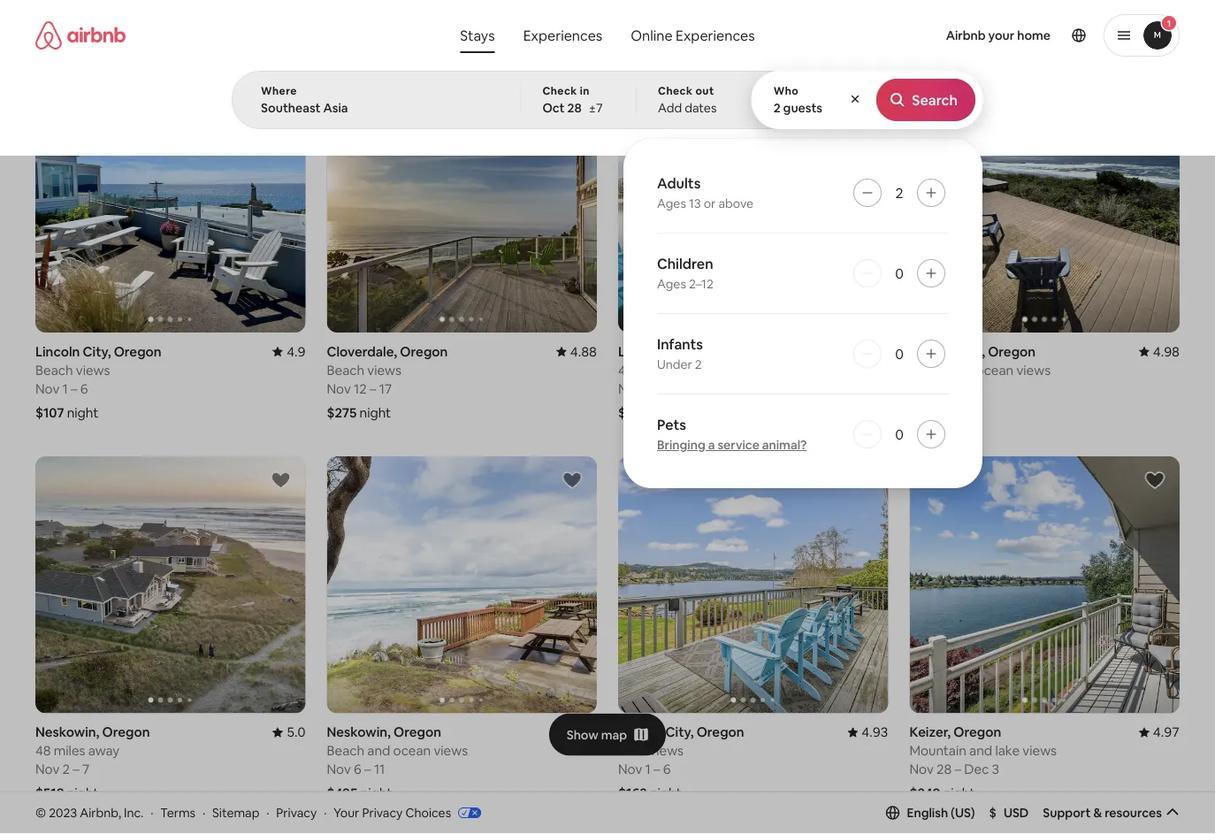 Task type: describe. For each thing, give the bounding box(es) containing it.
– inside lincoln city, oregon beach views nov 1 – 6 $107 night
[[71, 380, 78, 397]]

omg!
[[624, 113, 652, 127]]

oregon inside the lincoln city, oregon beach and ocean views dec 9 – 14 $378
[[989, 343, 1036, 360]]

online
[[631, 26, 673, 44]]

views inside the lincoln city, oregon beach and ocean views dec 9 – 14 $378
[[1017, 362, 1051, 379]]

4.88
[[571, 343, 597, 360]]

luxe
[[315, 113, 338, 127]]

treehouses
[[691, 113, 749, 127]]

– inside keizer, oregon mountain and lake views nov 28 – dec 3 $249 night
[[955, 761, 962, 778]]

online experiences link
[[617, 18, 770, 53]]

6 inside neskowin, oregon beach and ocean views nov 6 – 11 $495 night
[[354, 761, 362, 778]]

6 inside lincoln city, oregon beach views nov 1 – 6 $107 night
[[80, 380, 88, 397]]

1 inside lincoln city, oregon beach views nov 1 – 6 $107 night
[[62, 380, 68, 397]]

night inside "cloverdale, oregon beach views nov 12 – 17 $275 night"
[[360, 404, 391, 421]]

support
[[1044, 805, 1092, 821]]

1 privacy from the left
[[276, 805, 317, 821]]

privacy link
[[276, 805, 317, 821]]

night inside keizer, oregon mountain and lake views nov 28 – dec 3 $249 night
[[944, 785, 975, 802]]

4.97 out of 5 average rating image for neskowin, oregon beach and ocean views nov 6 – 11 $495 night
[[556, 724, 597, 741]]

– inside neskowin, oregon beach and ocean views nov 6 – 11 $495 night
[[365, 761, 371, 778]]

english
[[908, 805, 949, 821]]

total
[[1037, 98, 1061, 112]]

6 inside the lincoln city, oregon 43 miles away nov 1 – 6 $377 night
[[664, 380, 671, 397]]

trending
[[226, 113, 271, 127]]

4.93
[[862, 724, 889, 741]]

lincoln city, oregon beach views nov 1 – 6 $107 night
[[35, 343, 162, 421]]

away inside the lincoln city, oregon 43 miles away nov 1 – 6 $377 night
[[671, 362, 702, 379]]

Where field
[[261, 100, 492, 116]]

terms link
[[160, 805, 196, 821]]

$121 night
[[619, 23, 680, 41]]

airbnb
[[947, 27, 986, 43]]

add to wishlist: lincoln city, oregon image for 4.93
[[854, 470, 875, 491]]

48
[[35, 742, 51, 760]]

night inside neskowin, oregon beach and ocean views nov 6 – 11 $495 night
[[361, 785, 392, 802]]

28 inside check in oct 28 ±7
[[568, 100, 582, 116]]

$121
[[619, 23, 645, 41]]

check in oct 28 ±7
[[543, 84, 603, 116]]

profile element
[[785, 0, 1180, 71]]

and for neskowin, oregon beach and ocean views nov 6 – 11 $495 night
[[368, 742, 391, 760]]

4.97 out of 5 average rating image for keizer, oregon mountain and lake views nov 28 – dec 3 $249 night
[[1140, 724, 1180, 741]]

oregon inside lincoln city, oregon lake views nov 1 – 6 $162 night
[[697, 724, 745, 741]]

2 inside who 2 guests
[[774, 100, 781, 116]]

views inside lincoln city, oregon lake views nov 1 – 6 $162 night
[[650, 742, 684, 760]]

4.9
[[287, 343, 306, 360]]

oct
[[543, 100, 565, 116]]

your privacy choices link
[[334, 805, 482, 822]]

resources
[[1105, 805, 1163, 821]]

2–12
[[689, 276, 714, 292]]

nov inside lincoln city, oregon beach views nov 1 – 6 $107 night
[[35, 380, 60, 397]]

your privacy choices
[[334, 805, 451, 821]]

add to wishlist: neskowin, oregon image
[[270, 470, 292, 491]]

and inside the lincoln city, oregon beach and ocean views dec 9 – 14 $378
[[951, 362, 974, 379]]

oregon inside lincoln city, oregon beach views nov 1 – 6 $107 night
[[114, 343, 162, 360]]

7
[[82, 761, 90, 778]]

views inside neskowin, oregon beach and ocean views nov 6 – 11 $495 night
[[434, 742, 468, 760]]

2023
[[49, 805, 77, 821]]

– inside "neskowin, oregon 48 miles away nov 2 – 7 $518 night"
[[73, 761, 79, 778]]

$360 night
[[35, 23, 101, 41]]

dec inside the lincoln city, oregon beach and ocean views dec 9 – 14 $378
[[910, 380, 935, 397]]

views inside "cloverdale, oregon beach views nov 12 – 17 $275 night"
[[368, 362, 402, 379]]

lincoln for lincoln city, oregon beach views nov 1 – 6 $107 night
[[35, 343, 80, 360]]

beach inside "cloverdale, oregon beach views nov 12 – 17 $275 night"
[[327, 362, 365, 379]]

11
[[374, 761, 385, 778]]

4.97 for neskowin, oregon beach and ocean views nov 6 – 11 $495 night
[[571, 724, 597, 741]]

43
[[619, 362, 634, 379]]

group for lincoln city, oregon beach views nov 1 – 6 $107 night
[[35, 76, 306, 333]]

airbnb,
[[80, 805, 121, 821]]

your
[[989, 27, 1015, 43]]

oregon inside neskowin, oregon beach and ocean views nov 6 – 11 $495 night
[[394, 724, 442, 741]]

neskowin, oregon 48 miles away nov 2 – 7 $518 night
[[35, 724, 150, 802]]

city, for beach views
[[83, 343, 111, 360]]

children
[[658, 254, 714, 273]]

$249
[[910, 785, 941, 802]]

check for add
[[658, 84, 693, 98]]

none search field containing stays
[[232, 0, 984, 488]]

– inside lincoln city, oregon lake views nov 1 – 6 $162 night
[[654, 761, 661, 778]]

group for neskowin, oregon beach and ocean views nov 6 – 11 $495 night
[[327, 457, 597, 714]]

nov inside keizer, oregon mountain and lake views nov 28 – dec 3 $249 night
[[910, 761, 934, 778]]

$378
[[910, 404, 941, 421]]

support & resources
[[1044, 805, 1163, 821]]

service
[[718, 437, 760, 453]]

6 inside lincoln city, oregon lake views nov 1 – 6 $162 night
[[664, 761, 671, 778]]

home
[[1018, 27, 1051, 43]]

night inside lincoln city, oregon beach views nov 1 – 6 $107 night
[[67, 404, 98, 421]]

13
[[689, 196, 701, 211]]

stays
[[460, 26, 495, 44]]

pets bringing a service animal?
[[658, 415, 807, 453]]

usd
[[1004, 805, 1029, 821]]

add to wishlist: lincoln city, oregon image
[[270, 89, 292, 111]]

stays tab panel
[[232, 71, 984, 488]]

show
[[567, 727, 599, 743]]

2 inside "infants under 2"
[[695, 357, 702, 373]]

keizer, oregon mountain and lake views nov 28 – dec 3 $249 night
[[910, 724, 1058, 802]]

and for keizer, oregon mountain and lake views nov 28 – dec 3 $249 night
[[970, 742, 993, 760]]

experiences inside the experiences button
[[524, 26, 603, 44]]

bringing
[[658, 437, 706, 453]]

1 inside the lincoln city, oregon 43 miles away nov 1 – 6 $377 night
[[646, 380, 651, 397]]

night right the $121
[[648, 23, 680, 41]]

airbnb your home
[[947, 27, 1051, 43]]

cabins
[[543, 113, 577, 127]]

4.88 out of 5 average rating image
[[556, 343, 597, 360]]

views inside keizer, oregon mountain and lake views nov 28 – dec 3 $249 night
[[1023, 742, 1058, 760]]

ages for children
[[658, 276, 687, 292]]

sitemap link
[[212, 805, 260, 821]]

night inside "neskowin, oregon 48 miles away nov 2 – 7 $518 night"
[[67, 785, 99, 802]]

city, for beach and ocean views
[[958, 343, 986, 360]]

away inside "neskowin, oregon 48 miles away nov 2 – 7 $518 night"
[[88, 742, 120, 760]]

lincoln city, oregon beach and ocean views dec 9 – 14 $378
[[910, 343, 1051, 421]]

3 · from the left
[[267, 805, 269, 821]]

0 for pets
[[896, 425, 904, 443]]

© 2023 airbnb, inc. ·
[[35, 805, 153, 821]]

14
[[958, 380, 971, 397]]

a
[[709, 437, 715, 453]]

9
[[938, 380, 945, 397]]

(us)
[[951, 805, 976, 821]]

– inside the lincoln city, oregon beach and ocean views dec 9 – 14 $378
[[948, 380, 955, 397]]

ocean inside neskowin, oregon beach and ocean views nov 6 – 11 $495 night
[[393, 742, 431, 760]]

stays button
[[446, 18, 509, 53]]

under
[[658, 357, 693, 373]]

$162
[[619, 785, 648, 802]]

ocean inside the lincoln city, oregon beach and ocean views dec 9 – 14 $378
[[977, 362, 1014, 379]]

before
[[1063, 98, 1097, 112]]

display
[[999, 98, 1035, 112]]

lake
[[619, 742, 647, 760]]

keizer,
[[910, 724, 951, 741]]

group for lincoln city, oregon 43 miles away nov 1 – 6 $377 night
[[619, 76, 889, 333]]

add
[[658, 100, 682, 116]]

display total before taxes
[[999, 98, 1127, 112]]

cloverdale, oregon beach views nov 12 – 17 $275 night
[[327, 343, 448, 421]]

2 inside "neskowin, oregon 48 miles away nov 2 – 7 $518 night"
[[62, 761, 70, 778]]

28 inside keizer, oregon mountain and lake views nov 28 – dec 3 $249 night
[[937, 761, 952, 778]]

taxes
[[1099, 98, 1127, 112]]

&
[[1094, 805, 1103, 821]]

what can we help you find? tab list
[[446, 18, 617, 53]]



Task type: vqa. For each thing, say whether or not it's contained in the screenshot.


Task type: locate. For each thing, give the bounding box(es) containing it.
experiences
[[524, 26, 603, 44], [676, 26, 755, 44]]

nov up $495
[[327, 761, 351, 778]]

night inside the lincoln city, oregon 43 miles away nov 1 – 6 $377 night
[[652, 404, 683, 421]]

$
[[990, 805, 997, 821]]

2
[[774, 100, 781, 116], [896, 184, 904, 202], [695, 357, 702, 373], [62, 761, 70, 778]]

add to wishlist: keizer, oregon image
[[1145, 470, 1166, 491]]

1 horizontal spatial experiences
[[676, 26, 755, 44]]

1 vertical spatial dec
[[965, 761, 990, 778]]

0 vertical spatial dec
[[910, 380, 935, 397]]

12
[[354, 380, 367, 397]]

nov inside "neskowin, oregon 48 miles away nov 2 – 7 $518 night"
[[35, 761, 60, 778]]

4.98
[[1154, 343, 1180, 360]]

nov inside neskowin, oregon beach and ocean views nov 6 – 11 $495 night
[[327, 761, 351, 778]]

nov down lake
[[619, 761, 643, 778]]

city, inside the lincoln city, oregon 43 miles away nov 1 – 6 $377 night
[[666, 343, 694, 360]]

0 for infants
[[896, 345, 904, 363]]

0 horizontal spatial ocean
[[393, 742, 431, 760]]

1 vertical spatial 28
[[937, 761, 952, 778]]

1 neskowin, from the left
[[35, 724, 99, 741]]

check for oct
[[543, 84, 578, 98]]

add to wishlist: cloverdale, oregon image
[[562, 89, 583, 111]]

city, inside the lincoln city, oregon beach and ocean views dec 9 – 14 $378
[[958, 343, 986, 360]]

experiences button
[[509, 18, 617, 53]]

1 0 from the top
[[896, 264, 904, 282]]

beach up $495
[[327, 742, 365, 760]]

views
[[76, 362, 110, 379], [368, 362, 402, 379], [1017, 362, 1051, 379], [434, 742, 468, 760], [650, 742, 684, 760], [1023, 742, 1058, 760]]

2 4.97 from the left
[[1154, 724, 1180, 741]]

2 0 from the top
[[896, 345, 904, 363]]

sitemap
[[212, 805, 260, 821]]

1 horizontal spatial ocean
[[977, 362, 1014, 379]]

neskowin, inside "neskowin, oregon 48 miles away nov 2 – 7 $518 night"
[[35, 724, 99, 741]]

group for lincoln city, oregon lake views nov 1 – 6 $162 night
[[619, 457, 889, 714]]

neskowin, up 11
[[327, 724, 391, 741]]

check up 'add'
[[658, 84, 693, 98]]

city, for lake views
[[666, 724, 694, 741]]

lincoln up the $107 at the left of the page
[[35, 343, 80, 360]]

beach inside neskowin, oregon beach and ocean views nov 6 – 11 $495 night
[[327, 742, 365, 760]]

pets
[[658, 415, 687, 434]]

night right $377
[[652, 404, 683, 421]]

group
[[35, 71, 877, 140], [35, 76, 306, 333], [327, 76, 597, 333], [619, 76, 889, 333], [910, 76, 1180, 333], [35, 457, 306, 714], [327, 457, 597, 714], [619, 457, 889, 714], [910, 457, 1180, 714]]

1 horizontal spatial 4.97
[[1154, 724, 1180, 741]]

1 inside 1 dropdown button
[[1168, 17, 1172, 29]]

2 neskowin, from the left
[[327, 724, 391, 741]]

3
[[993, 761, 1000, 778]]

away down infants
[[671, 362, 702, 379]]

ocean
[[977, 362, 1014, 379], [393, 742, 431, 760]]

animal?
[[763, 437, 807, 453]]

1 vertical spatial away
[[88, 742, 120, 760]]

1 4.97 from the left
[[571, 724, 597, 741]]

add to wishlist: lincoln city, oregon image
[[854, 89, 875, 111], [854, 470, 875, 491]]

2 add to wishlist: lincoln city, oregon image from the top
[[854, 470, 875, 491]]

in
[[580, 84, 590, 98]]

your
[[334, 805, 360, 821]]

2 experiences from the left
[[676, 26, 755, 44]]

miles
[[637, 362, 668, 379], [54, 742, 85, 760]]

night up © 2023 airbnb, inc. ·
[[67, 785, 99, 802]]

mountain
[[910, 742, 967, 760]]

privacy inside 'link'
[[362, 805, 403, 821]]

nov inside the lincoln city, oregon 43 miles away nov 1 – 6 $377 night
[[619, 380, 643, 397]]

city, for 43 miles away
[[666, 343, 694, 360]]

neskowin, inside neskowin, oregon beach and ocean views nov 6 – 11 $495 night
[[327, 724, 391, 741]]

· left privacy link
[[267, 805, 269, 821]]

and up 3
[[970, 742, 993, 760]]

$360
[[35, 23, 67, 41]]

1 horizontal spatial 28
[[937, 761, 952, 778]]

lincoln up 43
[[619, 343, 663, 360]]

oregon inside the lincoln city, oregon 43 miles away nov 1 – 6 $377 night
[[697, 343, 745, 360]]

check
[[543, 84, 578, 98], [658, 84, 693, 98]]

5.0 out of 5 average rating image
[[273, 724, 306, 741]]

1 horizontal spatial miles
[[637, 362, 668, 379]]

beach up the 12
[[327, 362, 365, 379]]

4.97 up resources
[[1154, 724, 1180, 741]]

lincoln up lake
[[619, 724, 663, 741]]

0 horizontal spatial miles
[[54, 742, 85, 760]]

28 down the in
[[568, 100, 582, 116]]

lincoln for lincoln city, oregon 43 miles away nov 1 – 6 $377 night
[[619, 343, 663, 360]]

0 vertical spatial add to wishlist: lincoln city, oregon image
[[854, 89, 875, 111]]

miles up '7'
[[54, 742, 85, 760]]

nov up the $107 at the left of the page
[[35, 380, 60, 397]]

check inside check in oct 28 ±7
[[543, 84, 578, 98]]

2 · from the left
[[203, 805, 206, 821]]

0 for children
[[896, 264, 904, 282]]

3 0 from the top
[[896, 425, 904, 443]]

2 check from the left
[[658, 84, 693, 98]]

1 4.97 out of 5 average rating image from the left
[[556, 724, 597, 741]]

support & resources button
[[1044, 805, 1180, 821]]

privacy
[[276, 805, 317, 821], [362, 805, 403, 821]]

group for lincoln city, oregon beach and ocean views dec 9 – 14 $378
[[910, 76, 1180, 333]]

city, inside lincoln city, oregon lake views nov 1 – 6 $162 night
[[666, 724, 694, 741]]

dates
[[685, 100, 717, 116]]

4.94 out of 5 average rating image
[[848, 343, 889, 360]]

$275
[[327, 404, 357, 421]]

1 horizontal spatial check
[[658, 84, 693, 98]]

night
[[70, 23, 101, 41], [648, 23, 680, 41], [942, 23, 974, 41], [67, 404, 98, 421], [360, 404, 391, 421], [652, 404, 683, 421], [67, 785, 99, 802], [361, 785, 392, 802], [650, 785, 682, 802], [944, 785, 975, 802]]

$518
[[35, 785, 64, 802]]

0 horizontal spatial dec
[[910, 380, 935, 397]]

miles right 43
[[637, 362, 668, 379]]

away up '7'
[[88, 742, 120, 760]]

ages inside children ages 2–12
[[658, 276, 687, 292]]

show map
[[567, 727, 628, 743]]

nov down 43
[[619, 380, 643, 397]]

neskowin, oregon beach and ocean views nov 6 – 11 $495 night
[[327, 724, 468, 802]]

check up oct
[[543, 84, 578, 98]]

4.97 out of 5 average rating image
[[556, 724, 597, 741], [1140, 724, 1180, 741]]

guests
[[784, 100, 823, 116]]

4.97 out of 5 average rating image up resources
[[1140, 724, 1180, 741]]

ages down children
[[658, 276, 687, 292]]

–
[[71, 380, 78, 397], [370, 380, 377, 397], [654, 380, 661, 397], [948, 380, 955, 397], [73, 761, 79, 778], [365, 761, 371, 778], [654, 761, 661, 778], [955, 761, 962, 778]]

4 · from the left
[[324, 805, 327, 821]]

4.97
[[571, 724, 597, 741], [1154, 724, 1180, 741]]

0 vertical spatial 0
[[896, 264, 904, 282]]

who 2 guests
[[774, 84, 823, 116]]

2 privacy from the left
[[362, 805, 403, 821]]

28
[[568, 100, 582, 116], [937, 761, 952, 778]]

17
[[379, 380, 392, 397]]

4.9 out of 5 average rating image
[[273, 343, 306, 360]]

0 vertical spatial ages
[[658, 196, 687, 211]]

nov
[[35, 380, 60, 397], [327, 380, 351, 397], [619, 380, 643, 397], [35, 761, 60, 778], [327, 761, 351, 778], [619, 761, 643, 778], [910, 761, 934, 778]]

4.97 left map
[[571, 724, 597, 741]]

night down 11
[[361, 785, 392, 802]]

adults
[[658, 174, 701, 192]]

and
[[951, 362, 974, 379], [368, 742, 391, 760], [970, 742, 993, 760]]

4.98 out of 5 average rating image
[[1140, 343, 1180, 360]]

nov inside "cloverdale, oregon beach views nov 12 – 17 $275 night"
[[327, 380, 351, 397]]

beach inside lincoln city, oregon beach views nov 1 – 6 $107 night
[[35, 362, 73, 379]]

dec inside keizer, oregon mountain and lake views nov 28 – dec 3 $249 night
[[965, 761, 990, 778]]

privacy left your
[[276, 805, 317, 821]]

1 vertical spatial add to wishlist: lincoln city, oregon image
[[854, 470, 875, 491]]

terms · sitemap · privacy
[[160, 805, 317, 821]]

neskowin, up the 48
[[35, 724, 99, 741]]

night right $360
[[70, 23, 101, 41]]

lincoln city, oregon 43 miles away nov 1 – 6 $377 night
[[619, 343, 745, 421]]

experiences inside online experiences link
[[676, 26, 755, 44]]

nov inside lincoln city, oregon lake views nov 1 – 6 $162 night
[[619, 761, 643, 778]]

bringing a service animal? button
[[658, 437, 807, 453]]

4.97 for keizer, oregon mountain and lake views nov 28 – dec 3 $249 night
[[1154, 724, 1180, 741]]

ages inside adults ages 13 or above
[[658, 196, 687, 211]]

0 horizontal spatial 4.97
[[571, 724, 597, 741]]

privacy right your
[[362, 805, 403, 821]]

· right terms
[[203, 805, 206, 821]]

nov left the 12
[[327, 380, 351, 397]]

miles inside "neskowin, oregon 48 miles away nov 2 – 7 $518 night"
[[54, 742, 85, 760]]

ages
[[658, 196, 687, 211], [658, 276, 687, 292]]

1 ages from the top
[[658, 196, 687, 211]]

night left your
[[942, 23, 974, 41]]

beach inside the lincoln city, oregon beach and ocean views dec 9 – 14 $378
[[910, 362, 948, 379]]

2 ages from the top
[[658, 276, 687, 292]]

1 vertical spatial ages
[[658, 276, 687, 292]]

1 horizontal spatial neskowin,
[[327, 724, 391, 741]]

night up (us)
[[944, 785, 975, 802]]

0 horizontal spatial 4.97 out of 5 average rating image
[[556, 724, 597, 741]]

1 inside lincoln city, oregon lake views nov 1 – 6 $162 night
[[646, 761, 651, 778]]

oregon inside "cloverdale, oregon beach views nov 12 – 17 $275 night"
[[400, 343, 448, 360]]

1 vertical spatial 0
[[896, 345, 904, 363]]

0 horizontal spatial experiences
[[524, 26, 603, 44]]

lincoln inside the lincoln city, oregon beach and ocean views dec 9 – 14 $378
[[910, 343, 955, 360]]

views inside lincoln city, oregon beach views nov 1 – 6 $107 night
[[76, 362, 110, 379]]

terms
[[160, 805, 196, 821]]

neskowin, for miles
[[35, 724, 99, 741]]

1 add to wishlist: lincoln city, oregon image from the top
[[854, 89, 875, 111]]

1 vertical spatial miles
[[54, 742, 85, 760]]

0 horizontal spatial neskowin,
[[35, 724, 99, 741]]

1 vertical spatial ocean
[[393, 742, 431, 760]]

night down 17
[[360, 404, 391, 421]]

infants
[[658, 335, 703, 353]]

1 check from the left
[[543, 84, 578, 98]]

lincoln for lincoln city, oregon beach and ocean views dec 9 – 14 $378
[[910, 343, 955, 360]]

ages for adults
[[658, 196, 687, 211]]

$377
[[619, 404, 649, 421]]

add to wishlist: lincoln city, oregon image for 4.94
[[854, 89, 875, 111]]

dec left 3
[[965, 761, 990, 778]]

1 horizontal spatial privacy
[[362, 805, 403, 821]]

lincoln city, oregon lake views nov 1 – 6 $162 night
[[619, 724, 745, 802]]

experiences up out
[[676, 26, 755, 44]]

0 vertical spatial away
[[671, 362, 702, 379]]

©
[[35, 805, 46, 821]]

display total before taxes button
[[984, 84, 1180, 127]]

0 horizontal spatial check
[[543, 84, 578, 98]]

and up '14'
[[951, 362, 974, 379]]

1 button
[[1104, 14, 1180, 57]]

check inside check out add dates
[[658, 84, 693, 98]]

1 horizontal spatial away
[[671, 362, 702, 379]]

group for neskowin, oregon 48 miles away nov 2 – 7 $518 night
[[35, 457, 306, 714]]

map
[[602, 727, 628, 743]]

show map button
[[549, 714, 667, 756]]

night inside lincoln city, oregon lake views nov 1 – 6 $162 night
[[650, 785, 682, 802]]

group for keizer, oregon mountain and lake views nov 28 – dec 3 $249 night
[[910, 457, 1180, 714]]

28 down "mountain"
[[937, 761, 952, 778]]

and inside neskowin, oregon beach and ocean views nov 6 – 11 $495 night
[[368, 742, 391, 760]]

check out add dates
[[658, 84, 717, 116]]

oregon inside keizer, oregon mountain and lake views nov 28 – dec 3 $249 night
[[954, 724, 1002, 741]]

ages down adults at the top of page
[[658, 196, 687, 211]]

the-
[[797, 113, 818, 127]]

0 horizontal spatial 28
[[568, 100, 582, 116]]

dec left 9
[[910, 380, 935, 397]]

lincoln inside lincoln city, oregon lake views nov 1 – 6 $162 night
[[619, 724, 663, 741]]

miles inside the lincoln city, oregon 43 miles away nov 1 – 6 $377 night
[[637, 362, 668, 379]]

1 horizontal spatial 4.97 out of 5 average rating image
[[1140, 724, 1180, 741]]

·
[[151, 805, 153, 821], [203, 805, 206, 821], [267, 805, 269, 821], [324, 805, 327, 821]]

where
[[261, 84, 297, 98]]

0 vertical spatial miles
[[637, 362, 668, 379]]

2 vertical spatial 0
[[896, 425, 904, 443]]

experiences up the in
[[524, 26, 603, 44]]

above
[[719, 196, 754, 211]]

off-the-grid
[[777, 113, 838, 127]]

infants under 2
[[658, 335, 703, 373]]

lake
[[996, 742, 1020, 760]]

and inside keizer, oregon mountain and lake views nov 28 – dec 3 $249 night
[[970, 742, 993, 760]]

city, inside lincoln city, oregon beach views nov 1 – 6 $107 night
[[83, 343, 111, 360]]

online experiences
[[631, 26, 755, 44]]

lincoln inside lincoln city, oregon beach views nov 1 – 6 $107 night
[[35, 343, 80, 360]]

beach up 9
[[910, 362, 948, 379]]

0 horizontal spatial away
[[88, 742, 120, 760]]

lincoln for lincoln city, oregon lake views nov 1 – 6 $162 night
[[619, 724, 663, 741]]

english (us)
[[908, 805, 976, 821]]

night right $162 in the right of the page
[[650, 785, 682, 802]]

lincoln up 9
[[910, 343, 955, 360]]

cloverdale,
[[327, 343, 397, 360]]

1 horizontal spatial dec
[[965, 761, 990, 778]]

airbnb your home link
[[936, 17, 1062, 54]]

oregon inside "neskowin, oregon 48 miles away nov 2 – 7 $518 night"
[[102, 724, 150, 741]]

5.0
[[287, 724, 306, 741]]

±7
[[589, 100, 603, 116]]

· left your
[[324, 805, 327, 821]]

None search field
[[232, 0, 984, 488]]

add to wishlist: neskowin, oregon image
[[562, 470, 583, 491]]

$ usd
[[990, 805, 1029, 821]]

0 horizontal spatial privacy
[[276, 805, 317, 821]]

4.97 out of 5 average rating image left map
[[556, 724, 597, 741]]

group for cloverdale, oregon beach views nov 12 – 17 $275 night
[[327, 76, 597, 333]]

1 experiences from the left
[[524, 26, 603, 44]]

night right the $107 at the left of the page
[[67, 404, 98, 421]]

lincoln inside the lincoln city, oregon 43 miles away nov 1 – 6 $377 night
[[619, 343, 663, 360]]

nov up $249
[[910, 761, 934, 778]]

2 4.97 out of 5 average rating image from the left
[[1140, 724, 1180, 741]]

0 vertical spatial ocean
[[977, 362, 1014, 379]]

$495
[[327, 785, 358, 802]]

0 vertical spatial 28
[[568, 100, 582, 116]]

· right inc.
[[151, 805, 153, 821]]

and up 11
[[368, 742, 391, 760]]

beach up the $107 at the left of the page
[[35, 362, 73, 379]]

neskowin, for and
[[327, 724, 391, 741]]

off-
[[777, 113, 797, 127]]

– inside "cloverdale, oregon beach views nov 12 – 17 $275 night"
[[370, 380, 377, 397]]

dec
[[910, 380, 935, 397], [965, 761, 990, 778]]

– inside the lincoln city, oregon 43 miles away nov 1 – 6 $377 night
[[654, 380, 661, 397]]

1 · from the left
[[151, 805, 153, 821]]

nov down the 48
[[35, 761, 60, 778]]

group containing off-the-grid
[[35, 71, 877, 140]]

4.93 out of 5 average rating image
[[848, 724, 889, 741]]



